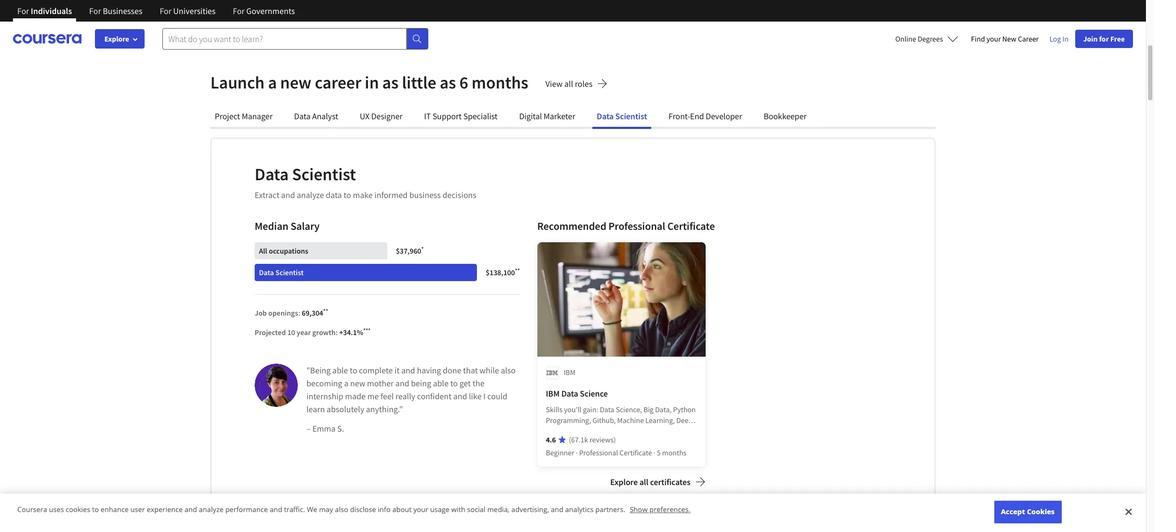 Task type: locate. For each thing, give the bounding box(es) containing it.
and inside data scientist extract and analyze data to make informed business decisions
[[281, 189, 295, 200]]

1 horizontal spatial data scientist
[[597, 111, 647, 121]]

free
[[1111, 34, 1126, 44]]

anything."
[[366, 404, 403, 415]]

governments
[[246, 5, 295, 16]]

0 vertical spatial analyze
[[297, 189, 324, 200]]

and
[[281, 189, 295, 200], [402, 365, 415, 376], [396, 378, 409, 389], [454, 391, 467, 402], [185, 505, 197, 515], [270, 505, 282, 515], [551, 505, 564, 515]]

data analyst
[[294, 111, 338, 121]]

banner navigation
[[9, 0, 304, 30]]

show preferences. link
[[630, 505, 691, 515]]

able up becoming
[[333, 365, 348, 376]]

10
[[288, 328, 295, 337]]

0 horizontal spatial ·
[[576, 448, 578, 458]]

data up 'extract'
[[255, 164, 289, 185]]

1 horizontal spatial ibm
[[564, 368, 576, 377]]

1 horizontal spatial able
[[433, 378, 449, 389]]

businesses
[[103, 5, 142, 16]]

** inside the job openings: 69,304 **
[[323, 308, 328, 315]]

34.1
[[343, 328, 357, 337]]

ibm for ibm data science
[[546, 388, 560, 399]]

find
[[972, 34, 986, 44]]

skills
[[546, 405, 563, 415]]

recommended professional certificate
[[538, 219, 715, 233]]

0 vertical spatial certificate
[[668, 219, 715, 233]]

for left businesses
[[89, 5, 101, 16]]

1 vertical spatial certificate
[[620, 448, 652, 458]]

and left analytics
[[551, 505, 564, 515]]

analyze left performance
[[199, 505, 224, 515]]

1 vertical spatial a
[[344, 378, 349, 389]]

business
[[410, 189, 441, 200]]

to right data
[[344, 189, 351, 200]]

None search field
[[162, 28, 429, 50]]

explore for explore all certificates
[[611, 477, 638, 487]]

done
[[443, 365, 462, 376]]

also right while
[[501, 365, 516, 376]]

year
[[297, 328, 311, 337]]

for left governments
[[233, 5, 245, 16]]

like
[[469, 391, 482, 402]]

support
[[433, 111, 462, 121]]

science
[[580, 388, 608, 399]]

· down (67.1k
[[576, 448, 578, 458]]

1 horizontal spatial new
[[350, 378, 366, 389]]

career
[[1019, 34, 1039, 44]]

skills you'll gain:
[[546, 405, 600, 415]]

as
[[382, 72, 399, 93], [440, 72, 456, 93]]

in
[[365, 72, 379, 93]]

and right it
[[402, 365, 415, 376]]

scientist inside data scientist extract and analyze data to make informed business decisions
[[292, 164, 356, 185]]

months right 5
[[663, 448, 687, 458]]

scientist inside button
[[616, 111, 647, 121]]

0 horizontal spatial explore
[[104, 34, 129, 44]]

0 vertical spatial your
[[987, 34, 1001, 44]]

all for roles
[[565, 78, 573, 89]]

new
[[280, 72, 312, 93], [350, 378, 366, 389]]

new up made
[[350, 378, 366, 389]]

1 vertical spatial ibm
[[546, 388, 560, 399]]

explore inside popup button
[[104, 34, 129, 44]]

for left individuals
[[17, 5, 29, 16]]

0 vertical spatial also
[[501, 365, 516, 376]]

ibm up the skills at the left
[[546, 388, 560, 399]]

a right launch
[[268, 72, 277, 93]]

0 horizontal spatial analyze
[[199, 505, 224, 515]]

1 horizontal spatial also
[[501, 365, 516, 376]]

your right the find on the right top
[[987, 34, 1001, 44]]

%
[[357, 328, 363, 337]]

2 for from the left
[[89, 5, 101, 16]]

about
[[393, 505, 412, 515]]

1 horizontal spatial as
[[440, 72, 456, 93]]

ux designer button
[[356, 105, 407, 127]]

also inside privacy alert dialog
[[335, 505, 348, 515]]

also
[[501, 365, 516, 376], [335, 505, 348, 515]]

a up made
[[344, 378, 349, 389]]

for
[[17, 5, 29, 16], [89, 5, 101, 16], [160, 5, 172, 16], [233, 5, 245, 16]]

0 vertical spatial ibm
[[564, 368, 576, 377]]

all left certificates
[[640, 477, 649, 487]]

0 vertical spatial new
[[280, 72, 312, 93]]

new up the data analyst
[[280, 72, 312, 93]]

1 vertical spatial your
[[414, 505, 429, 515]]

1 vertical spatial able
[[433, 378, 449, 389]]

explore down for businesses
[[104, 34, 129, 44]]

0 horizontal spatial your
[[414, 505, 429, 515]]

for governments
[[233, 5, 295, 16]]

to right cookies
[[92, 505, 99, 515]]

0 vertical spatial all
[[565, 78, 573, 89]]

media,
[[488, 505, 510, 515]]

1 vertical spatial **
[[323, 308, 328, 315]]

also right may
[[335, 505, 348, 515]]

and left traffic.
[[270, 505, 282, 515]]

data scientist
[[597, 111, 647, 121], [259, 268, 304, 277]]

0 vertical spatial scientist
[[616, 111, 647, 121]]

scientist left front-
[[616, 111, 647, 121]]

made
[[345, 391, 366, 402]]

0 vertical spatial **
[[515, 267, 520, 274]]

a
[[268, 72, 277, 93], [344, 378, 349, 389]]

salary
[[291, 219, 320, 233]]

1 horizontal spatial **
[[515, 267, 520, 274]]

1 vertical spatial scientist
[[292, 164, 356, 185]]

scientist up data
[[292, 164, 356, 185]]

partners.
[[596, 505, 626, 515]]

0 vertical spatial a
[[268, 72, 277, 93]]

manager
[[242, 111, 273, 121]]

explore
[[104, 34, 129, 44], [611, 477, 638, 487]]

explore down "beginner · professional certificate · 5 months"
[[611, 477, 638, 487]]

0 horizontal spatial also
[[335, 505, 348, 515]]

4.6
[[546, 435, 556, 445]]

your inside privacy alert dialog
[[414, 505, 429, 515]]

digital
[[519, 111, 542, 121]]

as right in
[[382, 72, 399, 93]]

disclose
[[350, 505, 376, 515]]

0 horizontal spatial ibm
[[546, 388, 560, 399]]

informed
[[375, 189, 408, 200]]

0 horizontal spatial able
[[333, 365, 348, 376]]

1 vertical spatial data scientist
[[259, 268, 304, 277]]

0 vertical spatial explore
[[104, 34, 129, 44]]

"being able to complete it and having done that while also becoming a new mother and being able to get the internship made me feel really confident and like i could learn absolutely anything."
[[307, 365, 516, 415]]

preferences.
[[650, 505, 691, 515]]

job
[[255, 308, 267, 318]]

data inside data scientist extract and analyze data to make informed business decisions
[[255, 164, 289, 185]]

to left 'complete'
[[350, 365, 357, 376]]

0 horizontal spatial all
[[565, 78, 573, 89]]

complete
[[359, 365, 393, 376]]

0 horizontal spatial **
[[323, 308, 328, 315]]

1 horizontal spatial months
[[663, 448, 687, 458]]

for left universities at the left top of the page
[[160, 5, 172, 16]]

to left get
[[451, 378, 458, 389]]

view all roles link
[[546, 77, 608, 92]]

1 vertical spatial analyze
[[199, 505, 224, 515]]

as left 6
[[440, 72, 456, 93]]

social
[[467, 505, 486, 515]]

career role tabs tab list
[[211, 105, 936, 129]]

info
[[378, 505, 391, 515]]

coursera image
[[13, 30, 82, 48]]

1 vertical spatial professional
[[579, 448, 618, 458]]

*
[[422, 245, 424, 253]]

0 horizontal spatial as
[[382, 72, 399, 93]]

analyze left data
[[297, 189, 324, 200]]

$138,100 **
[[486, 267, 520, 277]]

1 horizontal spatial ·
[[654, 448, 656, 458]]

able up confident
[[433, 378, 449, 389]]

2 · from the left
[[654, 448, 656, 458]]

decisions
[[443, 189, 477, 200]]

view all roles
[[546, 78, 593, 89]]

privacy alert dialog
[[0, 494, 1147, 532]]

analyze inside data scientist extract and analyze data to make informed business decisions
[[297, 189, 324, 200]]

1 horizontal spatial your
[[987, 34, 1001, 44]]

3 for from the left
[[160, 5, 172, 16]]

to
[[344, 189, 351, 200], [350, 365, 357, 376], [451, 378, 458, 389], [92, 505, 99, 515]]

1 vertical spatial months
[[663, 448, 687, 458]]

scientist down occupations
[[276, 268, 304, 277]]

professional
[[609, 219, 666, 233], [579, 448, 618, 458]]

your right about
[[414, 505, 429, 515]]

0 vertical spatial professional
[[609, 219, 666, 233]]

mother
[[367, 378, 394, 389]]

· left 5
[[654, 448, 656, 458]]

1 horizontal spatial explore
[[611, 477, 638, 487]]

analyze inside privacy alert dialog
[[199, 505, 224, 515]]

gain:
[[583, 405, 599, 415]]

all for certificates
[[640, 477, 649, 487]]

we
[[307, 505, 317, 515]]

and right 'extract'
[[281, 189, 295, 200]]

recommended
[[538, 219, 607, 233]]

1 horizontal spatial analyze
[[297, 189, 324, 200]]

1 for from the left
[[17, 5, 29, 16]]

4 for from the left
[[233, 5, 245, 16]]

0 horizontal spatial certificate
[[620, 448, 652, 458]]

and up really
[[396, 378, 409, 389]]

1 vertical spatial new
[[350, 378, 366, 389]]

scientist
[[616, 111, 647, 121], [292, 164, 356, 185], [276, 268, 304, 277]]

0 vertical spatial data scientist
[[597, 111, 647, 121]]

1 vertical spatial all
[[640, 477, 649, 487]]

really
[[396, 391, 416, 402]]

i
[[484, 391, 486, 402]]

1 vertical spatial explore
[[611, 477, 638, 487]]

1 horizontal spatial all
[[640, 477, 649, 487]]

1 vertical spatial also
[[335, 505, 348, 515]]

$138,100
[[486, 268, 515, 277]]

find your new career link
[[967, 29, 1044, 49]]

months right 6
[[472, 72, 529, 93]]

0 vertical spatial months
[[472, 72, 529, 93]]

little
[[402, 72, 437, 93]]

for businesses
[[89, 5, 142, 16]]

1 horizontal spatial a
[[344, 378, 349, 389]]

ibm right ibm image
[[564, 368, 576, 377]]

all right view on the top left of the page
[[565, 78, 573, 89]]



Task type: describe. For each thing, give the bounding box(es) containing it.
1 · from the left
[[576, 448, 578, 458]]

online
[[896, 34, 917, 44]]

that
[[463, 365, 478, 376]]

experience
[[147, 505, 183, 515]]

6
[[460, 72, 468, 93]]

join
[[1084, 34, 1098, 44]]

$37,960
[[396, 246, 422, 256]]

explore button
[[95, 29, 145, 49]]

data analyst button
[[290, 105, 343, 127]]

having
[[417, 365, 441, 376]]

front-end developer
[[669, 111, 742, 121]]

data left analyst
[[294, 111, 311, 121]]

marketer
[[544, 111, 576, 121]]

ux designer
[[360, 111, 403, 121]]

view
[[546, 78, 563, 89]]

enhance
[[101, 505, 129, 515]]

explore for explore
[[104, 34, 129, 44]]

roles
[[575, 78, 593, 89]]

internship
[[307, 391, 344, 402]]

specialist
[[464, 111, 498, 121]]

it
[[395, 365, 400, 376]]

designer
[[371, 111, 403, 121]]

degrees
[[918, 34, 944, 44]]

new inside "being able to complete it and having done that while also becoming a new mother and being able to get the internship made me feel really confident and like i could learn absolutely anything."
[[350, 378, 366, 389]]

log in link
[[1044, 32, 1076, 45]]

all
[[259, 246, 267, 256]]

learn
[[307, 404, 325, 415]]

data down view all roles link
[[597, 111, 614, 121]]

cookies
[[66, 505, 90, 515]]

for universities
[[160, 5, 216, 16]]

end
[[691, 111, 704, 121]]

data up you'll
[[562, 388, 579, 399]]

for for businesses
[[89, 5, 101, 16]]

s.
[[337, 423, 344, 434]]

universities
[[173, 5, 216, 16]]

being
[[411, 378, 431, 389]]

** inside $138,100 **
[[515, 267, 520, 274]]

bookkeeper button
[[760, 105, 811, 127]]

project manager
[[215, 111, 273, 121]]

data scientist inside button
[[597, 111, 647, 121]]

beginner · professional certificate · 5 months
[[546, 448, 687, 458]]

becoming
[[307, 378, 342, 389]]

digital marketer
[[519, 111, 576, 121]]

1 as from the left
[[382, 72, 399, 93]]

to inside data scientist extract and analyze data to make informed business decisions
[[344, 189, 351, 200]]

me
[[368, 391, 379, 402]]

ibm data science
[[546, 388, 608, 399]]

+
[[339, 328, 343, 337]]

with
[[452, 505, 466, 515]]

2 vertical spatial scientist
[[276, 268, 304, 277]]

and right experience at the left
[[185, 505, 197, 515]]

0 vertical spatial able
[[333, 365, 348, 376]]

online degrees button
[[887, 27, 967, 51]]

job openings: 69,304 **
[[255, 308, 328, 318]]

ibm image
[[546, 366, 559, 379]]

individuals
[[31, 5, 72, 16]]

0 horizontal spatial new
[[280, 72, 312, 93]]

get
[[460, 378, 471, 389]]

in
[[1063, 34, 1069, 44]]

while
[[480, 365, 499, 376]]

data scientist button
[[593, 105, 652, 127]]

data scientist extract and analyze data to make informed business decisions
[[255, 164, 477, 200]]

median
[[255, 219, 289, 233]]

explore all certificates link
[[611, 476, 706, 491]]

advertising,
[[512, 505, 549, 515]]

data
[[326, 189, 342, 200]]

developer
[[706, 111, 742, 121]]

analyst
[[312, 111, 338, 121]]

0 horizontal spatial data scientist
[[259, 268, 304, 277]]

analytics
[[566, 505, 594, 515]]

show
[[630, 505, 648, 515]]

reviews)
[[590, 435, 616, 445]]

performance
[[225, 505, 268, 515]]

new
[[1003, 34, 1017, 44]]

coursera
[[17, 505, 47, 515]]

a inside "being able to complete it and having done that while also becoming a new mother and being able to get the internship made me feel really confident and like i could learn absolutely anything."
[[344, 378, 349, 389]]

ibm for ibm
[[564, 368, 576, 377]]

beginner
[[546, 448, 575, 458]]

and down get
[[454, 391, 467, 402]]

front-end developer button
[[665, 105, 747, 127]]

(67.1k
[[569, 435, 588, 445]]

***
[[363, 327, 371, 334]]

(67.1k reviews)
[[569, 435, 616, 445]]

accept
[[1002, 507, 1026, 517]]

for for universities
[[160, 5, 172, 16]]

make
[[353, 189, 373, 200]]

for for individuals
[[17, 5, 29, 16]]

for individuals
[[17, 5, 72, 16]]

for for governments
[[233, 5, 245, 16]]

you'll
[[564, 405, 582, 415]]

0 horizontal spatial months
[[472, 72, 529, 93]]

median salary
[[255, 219, 320, 233]]

growth:
[[312, 328, 338, 337]]

also inside "being able to complete it and having done that while also becoming a new mother and being able to get the internship made me feel really confident and like i could learn absolutely anything."
[[501, 365, 516, 376]]

it
[[424, 111, 431, 121]]

What do you want to learn? text field
[[162, 28, 407, 50]]

emma
[[313, 423, 336, 434]]

project
[[215, 111, 240, 121]]

projected 10 year growth: + 34.1 % ***
[[255, 327, 371, 337]]

openings:
[[268, 308, 300, 318]]

2 as from the left
[[440, 72, 456, 93]]

front-
[[669, 111, 691, 121]]

to inside privacy alert dialog
[[92, 505, 99, 515]]

0 horizontal spatial a
[[268, 72, 277, 93]]

launch
[[211, 72, 265, 93]]

1 horizontal spatial certificate
[[668, 219, 715, 233]]

log
[[1050, 34, 1062, 44]]

"being
[[307, 365, 331, 376]]

find your new career
[[972, 34, 1039, 44]]

feel
[[381, 391, 394, 402]]

project manager button
[[211, 105, 277, 127]]

may
[[319, 505, 333, 515]]

join for free link
[[1076, 30, 1134, 48]]

ux
[[360, 111, 370, 121]]

data down all at the left of page
[[259, 268, 274, 277]]



Task type: vqa. For each thing, say whether or not it's contained in the screenshot.
For Governments
yes



